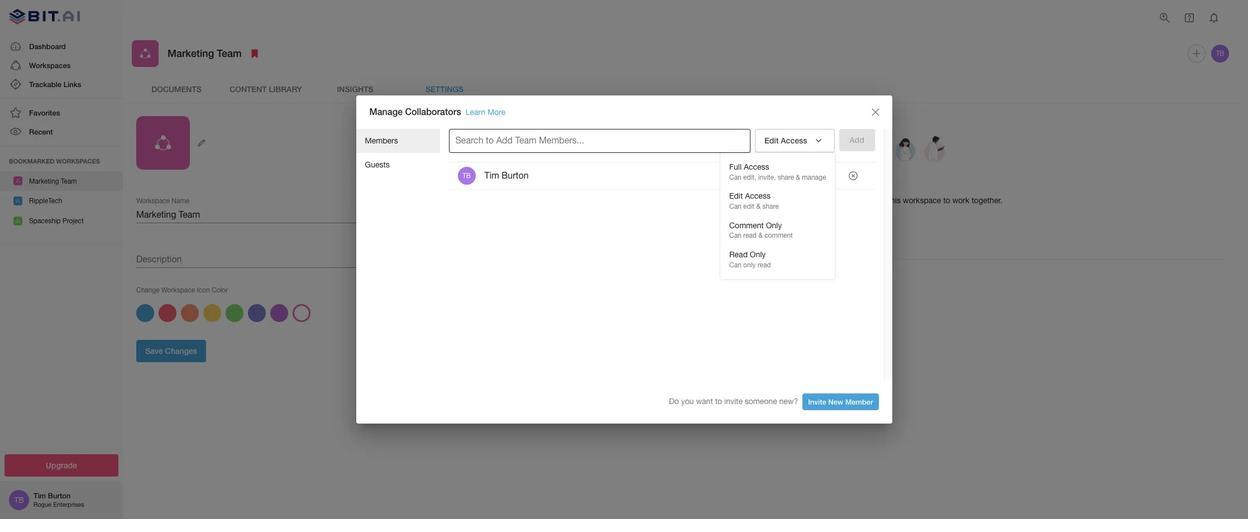 Task type: vqa. For each thing, say whether or not it's contained in the screenshot.
Only to the right
yes



Task type: locate. For each thing, give the bounding box(es) containing it.
settings
[[426, 84, 464, 94]]

enterprises
[[53, 502, 84, 508]]

only inside the "read only can only read"
[[750, 250, 766, 259]]

team left members...
[[515, 135, 537, 145]]

marketing team up documents
[[168, 47, 242, 59]]

only up comment
[[766, 221, 782, 230]]

bookmarked workspaces
[[9, 157, 100, 164]]

collaborators
[[405, 106, 461, 117], [813, 180, 869, 191], [803, 222, 852, 232]]

full inside button
[[787, 171, 798, 179]]

spaceship project button
[[0, 211, 123, 231]]

favorites
[[29, 108, 60, 117]]

2 horizontal spatial edit
[[787, 222, 801, 232]]

0 vertical spatial collaborators
[[405, 106, 461, 117]]

1 vertical spatial add
[[777, 196, 792, 205]]

tim inside manage collaborators dialog
[[485, 170, 499, 180]]

1 horizontal spatial only
[[766, 221, 782, 230]]

or
[[794, 196, 801, 205]]

& inside comment only can read & comment
[[758, 232, 763, 240]]

1 horizontal spatial manage
[[777, 180, 811, 191]]

0 horizontal spatial tim
[[34, 492, 46, 501]]

burton up enterprises
[[48, 492, 71, 501]]

access for edit access can edit & share
[[745, 192, 770, 201]]

full up edit access can edit & share
[[729, 162, 741, 171]]

read right only
[[757, 261, 771, 269]]

save changes
[[145, 346, 197, 356]]

can
[[729, 173, 741, 181], [729, 203, 741, 210], [729, 232, 741, 240], [729, 261, 741, 269]]

& inside full access can edit, invite, share & manage
[[796, 173, 800, 181]]

access for full access can edit, invite, share & manage
[[744, 162, 769, 171]]

burton down search to add team members...
[[502, 170, 529, 180]]

share for edit access
[[762, 203, 779, 210]]

dashboard
[[29, 42, 66, 51]]

marketing team down bookmarked workspaces
[[29, 177, 77, 185]]

change
[[136, 287, 160, 294]]

content
[[230, 84, 267, 94]]

add for search
[[496, 135, 513, 145]]

zone
[[810, 280, 831, 291]]

read down the comment
[[743, 232, 756, 240]]

manage for manage collaborators learn more
[[369, 106, 403, 117]]

& down the comment
[[758, 232, 763, 240]]

marketing team button
[[0, 171, 123, 191]]

upgrade
[[46, 460, 77, 470]]

2 vertical spatial &
[[758, 232, 763, 240]]

tab list
[[132, 76, 1231, 103]]

1 horizontal spatial tb
[[462, 172, 471, 180]]

1 vertical spatial tb
[[462, 172, 471, 180]]

0 horizontal spatial full
[[729, 162, 741, 171]]

2 vertical spatial tb
[[14, 496, 24, 505]]

edit up the comment
[[729, 192, 743, 201]]

full
[[729, 162, 741, 171], [787, 171, 798, 179]]

access inside edit access button
[[781, 136, 807, 145]]

0 vertical spatial &
[[796, 173, 800, 181]]

0 horizontal spatial edit
[[729, 192, 743, 201]]

team left remove bookmark icon
[[217, 47, 242, 59]]

trackable links
[[29, 80, 81, 89]]

1 horizontal spatial read
[[757, 261, 771, 269]]

burton
[[502, 170, 529, 180], [48, 492, 71, 501]]

access up full access can edit, invite, share & manage
[[781, 136, 807, 145]]

content library link
[[221, 76, 311, 103]]

insights link
[[311, 76, 400, 103]]

changes
[[165, 346, 197, 356]]

can inside the "read only can only read"
[[729, 261, 741, 269]]

0 vertical spatial manage
[[369, 106, 403, 117]]

danger zone
[[777, 280, 831, 291]]

burton inside manage collaborators dialog
[[502, 170, 529, 180]]

invite new member
[[808, 397, 873, 406]]

edit inside edit access can edit & share
[[729, 192, 743, 201]]

edit,
[[743, 173, 756, 181]]

access up edit at the right top of page
[[745, 192, 770, 201]]

0 horizontal spatial add
[[496, 135, 513, 145]]

1 vertical spatial tim
[[34, 492, 46, 501]]

search to add team members...
[[455, 135, 584, 145]]

team inside button
[[61, 177, 77, 185]]

tim for tim burton rogue enterprises
[[34, 492, 46, 501]]

to left the this
[[879, 196, 886, 205]]

2 can from the top
[[729, 203, 741, 210]]

edit up full access can edit, invite, share & manage
[[765, 136, 779, 145]]

0 vertical spatial marketing
[[168, 47, 214, 59]]

can for comment only
[[729, 232, 741, 240]]

add inside manage collaborators dialog
[[496, 135, 513, 145]]

access for edit access
[[781, 136, 807, 145]]

1 vertical spatial marketing
[[29, 177, 59, 185]]

2 vertical spatial edit
[[787, 222, 801, 232]]

add left or
[[777, 196, 792, 205]]

marketing up documents
[[168, 47, 214, 59]]

edit collaborators button
[[777, 215, 862, 239]]

only inside comment only can read & comment
[[766, 221, 782, 230]]

marketing
[[168, 47, 214, 59], [29, 177, 59, 185]]

2 horizontal spatial team
[[515, 135, 537, 145]]

0 vertical spatial edit
[[765, 136, 779, 145]]

marketing team inside button
[[29, 177, 77, 185]]

manage inside manage collaborators add or remove collaborators to this workspace to work together.
[[777, 180, 811, 191]]

0 horizontal spatial marketing
[[29, 177, 59, 185]]

collaborators inside manage collaborators add or remove collaborators to this workspace to work together.
[[813, 180, 869, 191]]

Workspace Name text field
[[136, 206, 677, 223]]

1 horizontal spatial tim
[[485, 170, 499, 180]]

0 vertical spatial burton
[[502, 170, 529, 180]]

0 horizontal spatial team
[[61, 177, 77, 185]]

to
[[486, 135, 494, 145], [879, 196, 886, 205], [943, 196, 950, 205], [715, 397, 722, 406]]

edit up comment
[[787, 222, 801, 232]]

1 vertical spatial collaborators
[[813, 180, 869, 191]]

collaborators inside button
[[803, 222, 852, 232]]

can inside comment only can read & comment
[[729, 232, 741, 240]]

2 horizontal spatial tb
[[1216, 50, 1225, 58]]

0 horizontal spatial read
[[743, 232, 756, 240]]

marketing up rippletech
[[29, 177, 59, 185]]

0 horizontal spatial marketing team
[[29, 177, 77, 185]]

1 vertical spatial &
[[756, 203, 760, 210]]

share
[[778, 173, 794, 181], [762, 203, 779, 210]]

1 vertical spatial marketing team
[[29, 177, 77, 185]]

burton inside the 'tim burton rogue enterprises'
[[48, 492, 71, 501]]

marketing team
[[168, 47, 242, 59], [29, 177, 77, 185]]

0 horizontal spatial only
[[750, 250, 766, 259]]

workspace
[[161, 287, 195, 294]]

read
[[743, 232, 756, 240], [757, 261, 771, 269]]

tim up rogue
[[34, 492, 46, 501]]

& right edit at the right top of page
[[756, 203, 760, 210]]

invite
[[724, 397, 743, 406]]

1 horizontal spatial add
[[777, 196, 792, 205]]

read only can only read
[[729, 250, 771, 269]]

spaceship
[[29, 217, 61, 225]]

0 horizontal spatial burton
[[48, 492, 71, 501]]

2 vertical spatial team
[[61, 177, 77, 185]]

edit for edit access
[[765, 136, 779, 145]]

0 vertical spatial share
[[778, 173, 794, 181]]

tim
[[485, 170, 499, 180], [34, 492, 46, 501]]

edit access
[[765, 136, 807, 145]]

new?
[[779, 397, 798, 406]]

add
[[496, 135, 513, 145], [777, 196, 792, 205]]

& for only
[[758, 232, 763, 240]]

& inside edit access can edit & share
[[756, 203, 760, 210]]

collaborators up collaborators
[[813, 180, 869, 191]]

Workspace Description text field
[[136, 250, 677, 268]]

1 vertical spatial burton
[[48, 492, 71, 501]]

team up rippletech button on the top left
[[61, 177, 77, 185]]

trackable
[[29, 80, 61, 89]]

can left edit at the right top of page
[[729, 203, 741, 210]]

tb
[[1216, 50, 1225, 58], [462, 172, 471, 180], [14, 496, 24, 505]]

new
[[828, 397, 843, 406]]

1 vertical spatial edit
[[729, 192, 743, 201]]

1 vertical spatial read
[[757, 261, 771, 269]]

can inside full access can edit, invite, share & manage
[[729, 173, 741, 181]]

&
[[796, 173, 800, 181], [756, 203, 760, 210], [758, 232, 763, 240]]

1 vertical spatial only
[[750, 250, 766, 259]]

1 can from the top
[[729, 173, 741, 181]]

access up remove
[[800, 171, 824, 179]]

full inside full access can edit, invite, share & manage
[[729, 162, 741, 171]]

manage up or
[[777, 180, 811, 191]]

manage up 'members'
[[369, 106, 403, 117]]

together.
[[972, 196, 1002, 205]]

1 horizontal spatial team
[[217, 47, 242, 59]]

can down the comment
[[729, 232, 741, 240]]

collaborators
[[831, 196, 877, 205]]

0 horizontal spatial manage
[[369, 106, 403, 117]]

only
[[766, 221, 782, 230], [750, 250, 766, 259]]

share right edit at the right top of page
[[762, 203, 779, 210]]

tim down search to add team members...
[[485, 170, 499, 180]]

add inside manage collaborators add or remove collaborators to this workspace to work together.
[[777, 196, 792, 205]]

read inside comment only can read & comment
[[743, 232, 756, 240]]

share inside edit access can edit & share
[[762, 203, 779, 210]]

project
[[63, 217, 84, 225]]

to right "search"
[[486, 135, 494, 145]]

manage collaborators dialog
[[356, 95, 892, 424]]

access
[[781, 136, 807, 145], [744, 162, 769, 171], [800, 171, 824, 179], [745, 192, 770, 201]]

only for comment only
[[766, 221, 782, 230]]

learn more link
[[466, 108, 506, 117]]

1 horizontal spatial burton
[[502, 170, 529, 180]]

& left "manage"
[[796, 173, 800, 181]]

0 vertical spatial tb
[[1216, 50, 1225, 58]]

rogue
[[34, 502, 51, 508]]

change workspace icon color
[[136, 287, 228, 294]]

full left "manage"
[[787, 171, 798, 179]]

3 can from the top
[[729, 232, 741, 240]]

danger
[[777, 280, 807, 291]]

manage
[[369, 106, 403, 117], [777, 180, 811, 191]]

1 horizontal spatial marketing
[[168, 47, 214, 59]]

manage inside dialog
[[369, 106, 403, 117]]

burton for tim burton rogue enterprises
[[48, 492, 71, 501]]

2 vertical spatial collaborators
[[803, 222, 852, 232]]

1 horizontal spatial edit
[[765, 136, 779, 145]]

want
[[696, 397, 713, 406]]

collaborators down 'settings' link in the left of the page
[[405, 106, 461, 117]]

access inside full access can edit, invite, share & manage
[[744, 162, 769, 171]]

read
[[729, 250, 748, 259]]

0 vertical spatial read
[[743, 232, 756, 240]]

1 vertical spatial manage
[[777, 180, 811, 191]]

access inside edit access can edit & share
[[745, 192, 770, 201]]

4 can from the top
[[729, 261, 741, 269]]

collaborators inside dialog
[[405, 106, 461, 117]]

share inside full access can edit, invite, share & manage
[[778, 173, 794, 181]]

tab list containing documents
[[132, 76, 1231, 103]]

tim inside the 'tim burton rogue enterprises'
[[34, 492, 46, 501]]

manage
[[802, 173, 826, 181]]

favorites button
[[0, 103, 123, 123]]

share right invite,
[[778, 173, 794, 181]]

links
[[63, 80, 81, 89]]

1 vertical spatial share
[[762, 203, 779, 210]]

can inside edit access can edit & share
[[729, 203, 741, 210]]

1 horizontal spatial full
[[787, 171, 798, 179]]

tb button
[[1210, 43, 1231, 64]]

1 vertical spatial team
[[515, 135, 537, 145]]

save
[[145, 346, 163, 356]]

0 vertical spatial tim
[[485, 170, 499, 180]]

0 vertical spatial marketing team
[[168, 47, 242, 59]]

workspaces button
[[0, 56, 123, 75]]

only for read only
[[750, 250, 766, 259]]

0 vertical spatial only
[[766, 221, 782, 230]]

only
[[743, 261, 756, 269]]

can down read
[[729, 261, 741, 269]]

collaborators for edit collaborators
[[803, 222, 852, 232]]

collaborators down remove
[[803, 222, 852, 232]]

0 vertical spatial add
[[496, 135, 513, 145]]

can left edit,
[[729, 173, 741, 181]]

access up edit,
[[744, 162, 769, 171]]

add down more
[[496, 135, 513, 145]]

only up only
[[750, 250, 766, 259]]

access inside full access button
[[800, 171, 824, 179]]



Task type: describe. For each thing, give the bounding box(es) containing it.
trackable links button
[[0, 75, 123, 94]]

guests
[[365, 160, 390, 169]]

read inside the "read only can only read"
[[757, 261, 771, 269]]

members
[[365, 136, 398, 145]]

full access button
[[784, 167, 840, 185]]

rippletech
[[29, 197, 62, 205]]

full access
[[787, 171, 824, 179]]

do you want to invite someone new?
[[669, 397, 798, 406]]

burton for tim burton
[[502, 170, 529, 180]]

learn
[[466, 108, 485, 117]]

0 horizontal spatial tb
[[14, 496, 24, 505]]

comment only can read & comment
[[729, 221, 793, 240]]

recent button
[[0, 123, 123, 142]]

collaborators for manage collaborators add or remove collaborators to this workspace to work together.
[[813, 180, 869, 191]]

work
[[953, 196, 970, 205]]

marketing inside button
[[29, 177, 59, 185]]

collaborators for manage collaborators learn more
[[405, 106, 461, 117]]

remove
[[803, 196, 829, 205]]

spaceship project
[[29, 217, 84, 225]]

bookmarked
[[9, 157, 54, 164]]

can for full access
[[729, 173, 741, 181]]

guests button
[[356, 153, 440, 178]]

& for access
[[756, 203, 760, 210]]

content library
[[230, 84, 302, 94]]

save changes button
[[136, 340, 206, 363]]

comment
[[729, 221, 764, 230]]

edit for edit access can edit & share
[[729, 192, 743, 201]]

edit for edit collaborators
[[787, 222, 801, 232]]

edit access can edit & share
[[729, 192, 779, 210]]

you
[[681, 397, 694, 406]]

someone
[[745, 397, 777, 406]]

to left work in the top right of the page
[[943, 196, 950, 205]]

workspace
[[903, 196, 941, 205]]

documents
[[151, 84, 202, 94]]

full for full access can edit, invite, share & manage
[[729, 162, 741, 171]]

members button
[[356, 129, 440, 153]]

members...
[[539, 135, 584, 145]]

invite
[[808, 397, 826, 406]]

library
[[269, 84, 302, 94]]

tim for tim burton
[[485, 170, 499, 180]]

can for read only
[[729, 261, 741, 269]]

0 vertical spatial team
[[217, 47, 242, 59]]

insights
[[337, 84, 373, 94]]

edit
[[743, 203, 754, 210]]

this
[[888, 196, 901, 205]]

access for full access
[[800, 171, 824, 179]]

manage collaborators learn more
[[369, 106, 506, 117]]

manage collaborators add or remove collaborators to this workspace to work together.
[[777, 180, 1002, 205]]

icon
[[197, 287, 210, 294]]

edit access button
[[755, 129, 835, 153]]

dashboard button
[[0, 37, 123, 56]]

workspaces
[[29, 61, 71, 70]]

tb inside manage collaborators dialog
[[462, 172, 471, 180]]

edit collaborators
[[787, 222, 852, 232]]

upgrade button
[[4, 454, 118, 477]]

comment
[[764, 232, 793, 240]]

can for edit access
[[729, 203, 741, 210]]

remove bookmark image
[[248, 47, 261, 60]]

rippletech button
[[0, 191, 123, 211]]

1 horizontal spatial marketing team
[[168, 47, 242, 59]]

more
[[488, 108, 506, 117]]

full access can edit, invite, share & manage
[[729, 162, 826, 181]]

add for manage
[[777, 196, 792, 205]]

settings link
[[400, 76, 489, 103]]

member
[[845, 397, 873, 406]]

to right want
[[715, 397, 722, 406]]

tim burton rogue enterprises
[[34, 492, 84, 508]]

invite,
[[758, 173, 776, 181]]

team inside manage collaborators dialog
[[515, 135, 537, 145]]

search
[[455, 135, 483, 145]]

manage for manage collaborators add or remove collaborators to this workspace to work together.
[[777, 180, 811, 191]]

share for full access
[[778, 173, 794, 181]]

documents link
[[132, 76, 221, 103]]

recent
[[29, 128, 53, 136]]

color
[[212, 287, 228, 294]]

do
[[669, 397, 679, 406]]

full for full access
[[787, 171, 798, 179]]

tim burton
[[485, 170, 529, 180]]

tb inside button
[[1216, 50, 1225, 58]]

workspaces
[[56, 157, 100, 164]]



